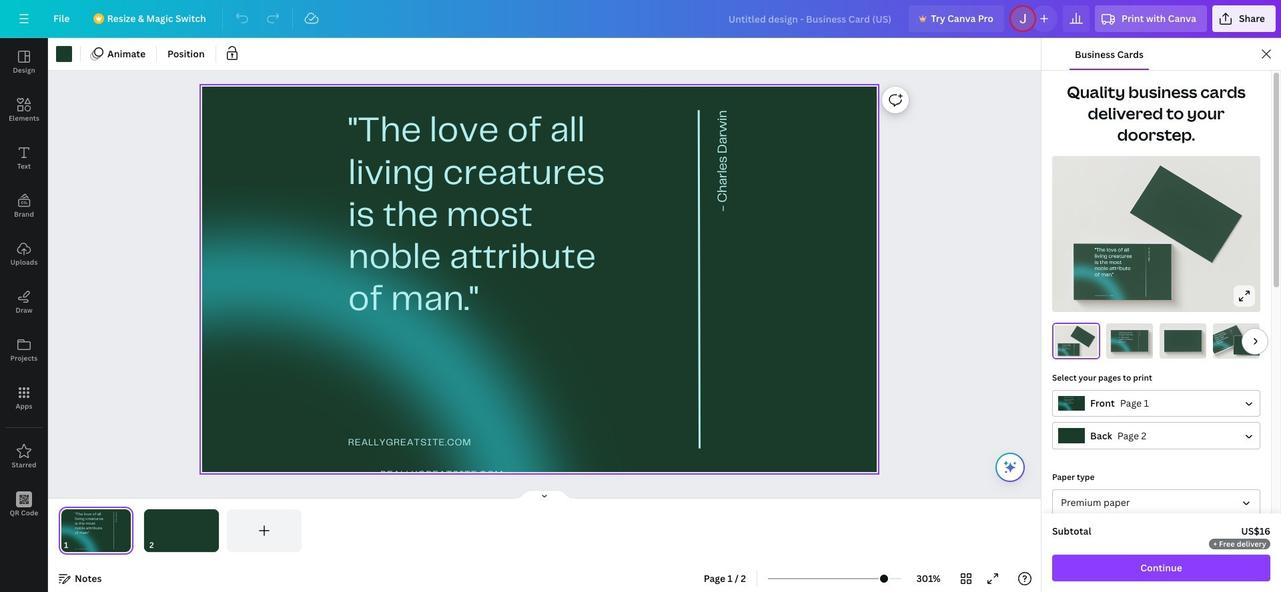 Task type: locate. For each thing, give the bounding box(es) containing it.
Page title text field
[[74, 539, 79, 553]]

side panel tab list
[[0, 38, 48, 529]]

hide pages image
[[513, 490, 577, 501]]

Zoom button
[[907, 569, 951, 590]]

main menu bar
[[0, 0, 1282, 38]]

None button
[[1053, 390, 1261, 417]]



Task type: describe. For each thing, give the bounding box(es) containing it.
#1a3b29 image
[[56, 46, 72, 62]]

canva assistant image
[[1003, 460, 1019, 476]]

page 1 image
[[59, 510, 133, 553]]

Design title text field
[[718, 5, 904, 32]]



Task type: vqa. For each thing, say whether or not it's contained in the screenshot.
'Zoom' button
yes



